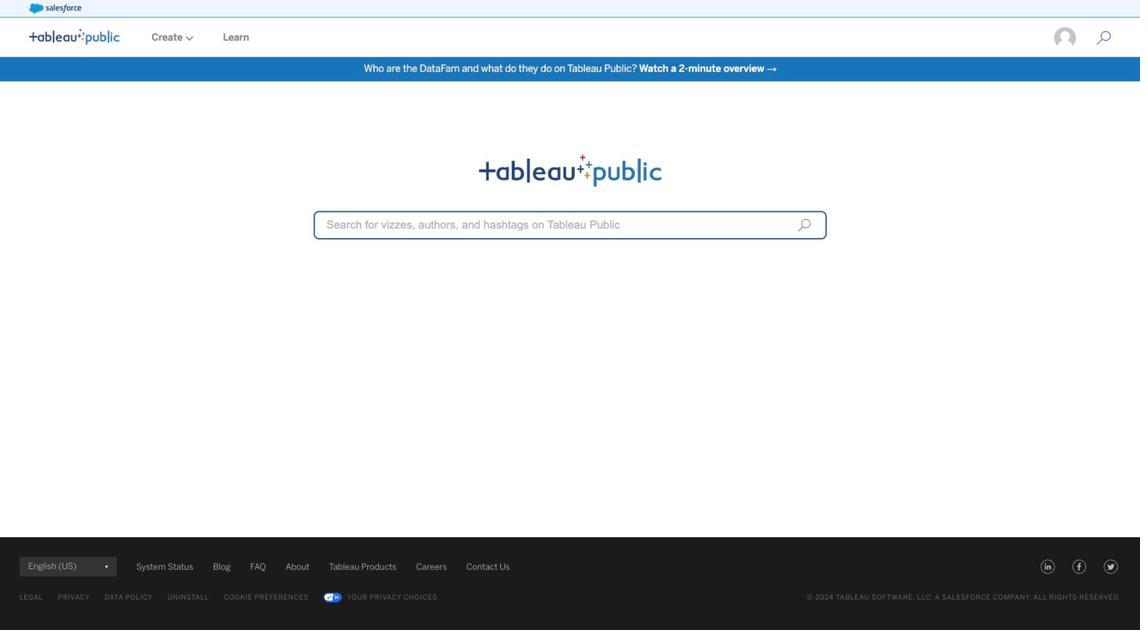 Task type: vqa. For each thing, say whether or not it's contained in the screenshot.
Search input field
yes



Task type: describe. For each thing, give the bounding box(es) containing it.
salesforce logo image
[[29, 4, 82, 13]]

go to search image
[[1082, 31, 1126, 45]]

search image
[[798, 219, 811, 232]]

logo image
[[29, 29, 120, 45]]



Task type: locate. For each thing, give the bounding box(es) containing it.
create image
[[183, 36, 194, 41]]

selected language element
[[28, 558, 108, 577]]

gary.orlando image
[[1054, 26, 1077, 50]]

Search input field
[[314, 211, 827, 240]]



